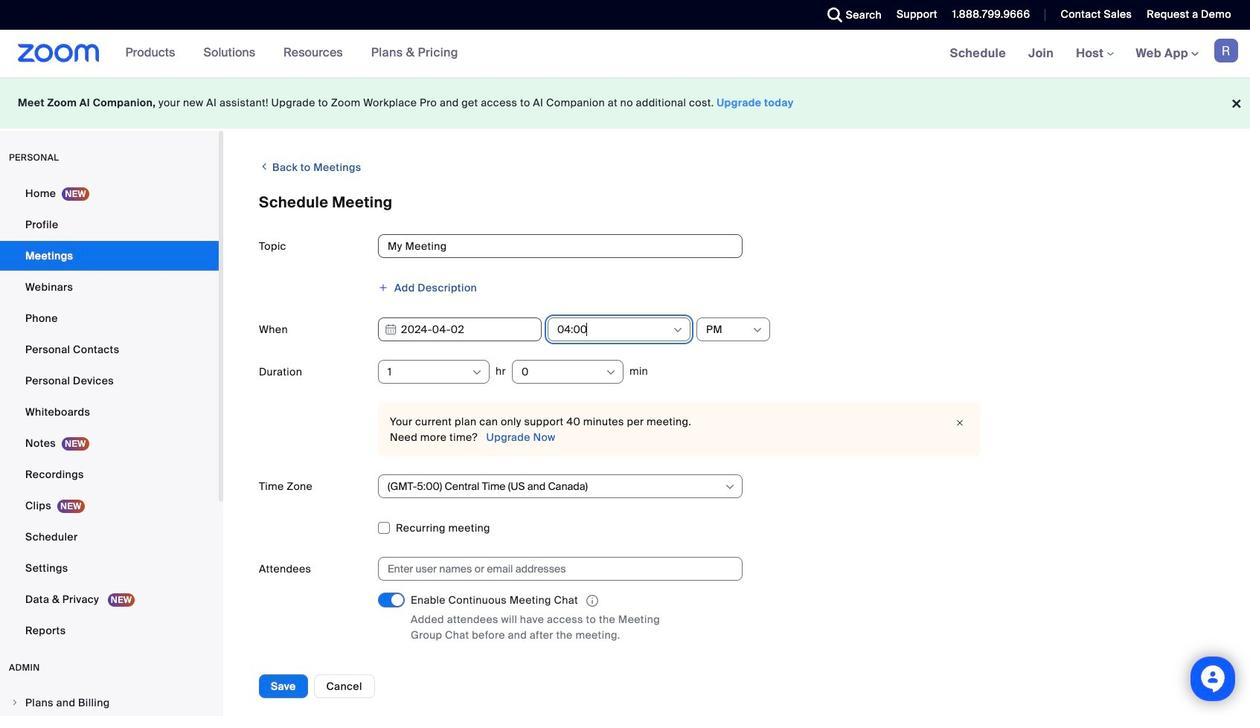 Task type: locate. For each thing, give the bounding box(es) containing it.
show options image for the select time zone text field
[[724, 482, 736, 494]]

zoom logo image
[[18, 44, 99, 63]]

banner
[[0, 30, 1251, 78]]

application
[[411, 593, 694, 610]]

menu item
[[0, 689, 219, 717]]

choose date text field
[[378, 318, 542, 342]]

product information navigation
[[114, 30, 470, 77]]

option group
[[378, 663, 1215, 687]]

0 vertical spatial show options image
[[672, 325, 684, 337]]

learn more about enable continuous meeting chat image
[[582, 595, 603, 608]]

1 horizontal spatial show options image
[[672, 325, 684, 337]]

footer
[[0, 77, 1251, 129]]

show options image
[[672, 325, 684, 337], [605, 367, 617, 379], [724, 482, 736, 494]]

0 horizontal spatial show options image
[[471, 367, 483, 379]]

0 horizontal spatial show options image
[[605, 367, 617, 379]]

2 horizontal spatial show options image
[[724, 482, 736, 494]]

show options image
[[752, 325, 764, 337], [471, 367, 483, 379]]

close image
[[951, 416, 969, 431]]

add image
[[378, 283, 389, 293]]

1 vertical spatial show options image
[[605, 367, 617, 379]]

0 vertical spatial show options image
[[752, 325, 764, 337]]

Persistent Chat, enter email address,Enter user names or email addresses text field
[[388, 558, 720, 581]]

2 vertical spatial show options image
[[724, 482, 736, 494]]

My Meeting text field
[[378, 235, 743, 258]]



Task type: vqa. For each thing, say whether or not it's contained in the screenshot.
bottom Manage
no



Task type: describe. For each thing, give the bounding box(es) containing it.
select start time text field
[[558, 319, 672, 341]]

left image
[[259, 159, 270, 174]]

select time zone text field
[[388, 476, 724, 498]]

profile picture image
[[1215, 39, 1239, 63]]

right image
[[10, 699, 19, 708]]

1 horizontal spatial show options image
[[752, 325, 764, 337]]

personal menu menu
[[0, 179, 219, 648]]

1 vertical spatial show options image
[[471, 367, 483, 379]]

show options image for select start time text box at the top
[[672, 325, 684, 337]]

meetings navigation
[[939, 30, 1251, 78]]



